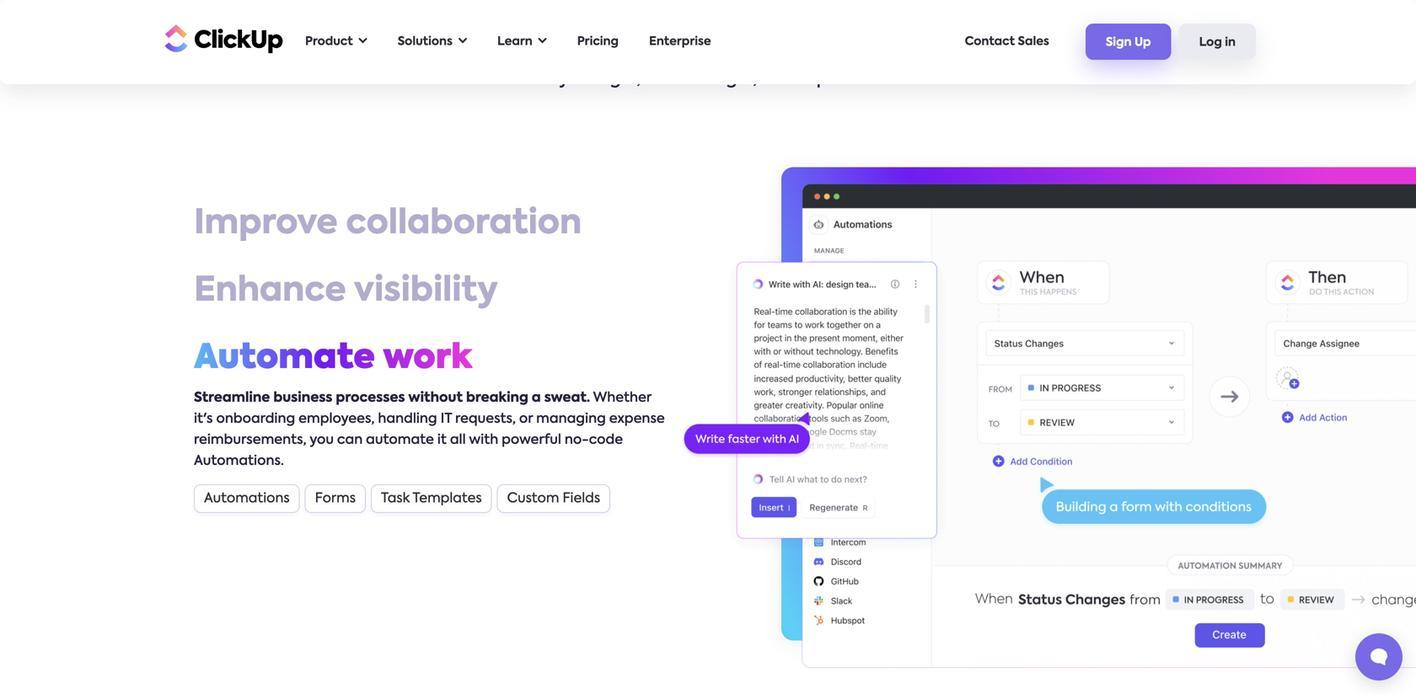 Task type: vqa. For each thing, say whether or not it's contained in the screenshot.
the left STREAMLINE
yes



Task type: describe. For each thing, give the bounding box(es) containing it.
sign
[[1106, 37, 1132, 49]]

learn
[[497, 36, 532, 48]]

whether it's onboarding employees, handling it requests, or managing expense reimbursements, you can automate it all with powerful no-code automations.
[[194, 391, 665, 468]]

you
[[310, 434, 334, 447]]

managing
[[536, 413, 606, 426]]

automate work
[[194, 342, 472, 376]]

sign up
[[1106, 37, 1151, 49]]

improve collaboration
[[194, 207, 582, 241]]

sign up button
[[1086, 24, 1171, 60]]

handling
[[378, 413, 437, 426]]

a
[[532, 391, 541, 405]]

pricing
[[577, 36, 619, 48]]

place.
[[817, 71, 868, 88]]

1 it, from the left
[[625, 71, 641, 88]]

log in
[[1199, 37, 1236, 49]]

2 it, from the left
[[741, 71, 757, 88]]

enhance
[[194, 275, 346, 308]]

custom fields
[[507, 492, 600, 506]]

up
[[1134, 37, 1151, 49]]

it
[[437, 434, 447, 447]]

contact sales
[[965, 36, 1049, 48]]

solutions button
[[389, 24, 475, 59]]

without
[[408, 391, 463, 405]]

product
[[305, 36, 353, 48]]

work inside supercharge productivity. streamline work by doing it, and seeing it, in one place.
[[846, 45, 887, 62]]

one
[[780, 71, 812, 88]]

templates
[[413, 492, 482, 506]]

by
[[548, 71, 569, 88]]

forms
[[315, 492, 356, 506]]

visibility
[[354, 275, 498, 308]]

all
[[450, 434, 466, 447]]

contact sales link
[[956, 24, 1058, 59]]

whether
[[593, 391, 651, 405]]

learn button
[[489, 24, 555, 59]]

custom
[[507, 492, 559, 506]]

with
[[469, 434, 498, 447]]

business
[[273, 391, 332, 405]]

product button
[[297, 24, 376, 59]]

automations.
[[194, 455, 284, 468]]



Task type: locate. For each thing, give the bounding box(es) containing it.
0 horizontal spatial work
[[383, 342, 472, 376]]

streamline up the one at the top of page
[[751, 45, 842, 62]]

log in link
[[1179, 24, 1256, 60]]

work up without
[[383, 342, 472, 376]]

0 vertical spatial streamline
[[751, 45, 842, 62]]

automate
[[366, 434, 434, 447]]

contact
[[965, 36, 1015, 48]]

sales
[[1018, 36, 1049, 48]]

it's
[[194, 413, 213, 426]]

streamline business processes without breaking a sweat.
[[194, 391, 590, 405]]

expense
[[609, 413, 665, 426]]

requests,
[[455, 413, 516, 426]]

enhance visibility
[[194, 275, 498, 308]]

0 vertical spatial in
[[1225, 37, 1236, 49]]

processes
[[336, 391, 405, 405]]

0 horizontal spatial in
[[761, 71, 776, 88]]

collaboration
[[346, 207, 582, 241]]

automations
[[204, 492, 290, 506]]

enterprise
[[649, 36, 711, 48]]

1 horizontal spatial it,
[[741, 71, 757, 88]]

code
[[589, 434, 623, 447]]

0 horizontal spatial it,
[[625, 71, 641, 88]]

employees,
[[298, 413, 375, 426]]

streamline
[[751, 45, 842, 62], [194, 391, 270, 405]]

streamline inside supercharge productivity. streamline work by doing it, and seeing it, in one place.
[[751, 45, 842, 62]]

it, right seeing
[[741, 71, 757, 88]]

doing
[[573, 71, 621, 88]]

seeing
[[683, 71, 737, 88]]

1 vertical spatial streamline
[[194, 391, 270, 405]]

1 horizontal spatial work
[[846, 45, 887, 62]]

0 horizontal spatial streamline
[[194, 391, 270, 405]]

or
[[519, 413, 533, 426]]

in inside "link"
[[1225, 37, 1236, 49]]

0 vertical spatial work
[[846, 45, 887, 62]]

it
[[440, 413, 452, 426]]

1 horizontal spatial streamline
[[751, 45, 842, 62]]

it, left and
[[625, 71, 641, 88]]

supercharge
[[529, 45, 637, 62]]

task templates
[[381, 492, 482, 506]]

sweat.
[[544, 391, 590, 405]]

streamline up onboarding
[[194, 391, 270, 405]]

automate
[[194, 342, 375, 376]]

no-
[[565, 434, 589, 447]]

supercharge productivity. streamline work by doing it, and seeing it, in one place.
[[529, 45, 887, 88]]

work up the place.
[[846, 45, 887, 62]]

clickup image
[[160, 23, 283, 55]]

in
[[1225, 37, 1236, 49], [761, 71, 776, 88]]

improve
[[194, 207, 338, 241]]

it,
[[625, 71, 641, 88], [741, 71, 757, 88]]

1 horizontal spatial in
[[1225, 37, 1236, 49]]

pricing link
[[569, 24, 627, 59]]

onboarding
[[216, 413, 295, 426]]

breaking
[[466, 391, 528, 405]]

log
[[1199, 37, 1222, 49]]

work
[[846, 45, 887, 62], [383, 342, 472, 376]]

in right the log
[[1225, 37, 1236, 49]]

in left the one at the top of page
[[761, 71, 776, 88]]

powerful
[[502, 434, 561, 447]]

1 vertical spatial work
[[383, 342, 472, 376]]

productivity.
[[641, 45, 747, 62]]

fields
[[563, 492, 600, 506]]

1 vertical spatial in
[[761, 71, 776, 88]]

task
[[381, 492, 410, 506]]

and
[[645, 71, 678, 88]]

solutions
[[398, 36, 453, 48]]

reimbursements,
[[194, 434, 306, 447]]

streamline workflows image
[[802, 183, 1416, 668]]

in inside supercharge productivity. streamline work by doing it, and seeing it, in one place.
[[761, 71, 776, 88]]

enterprise link
[[641, 24, 720, 59]]

can
[[337, 434, 363, 447]]



